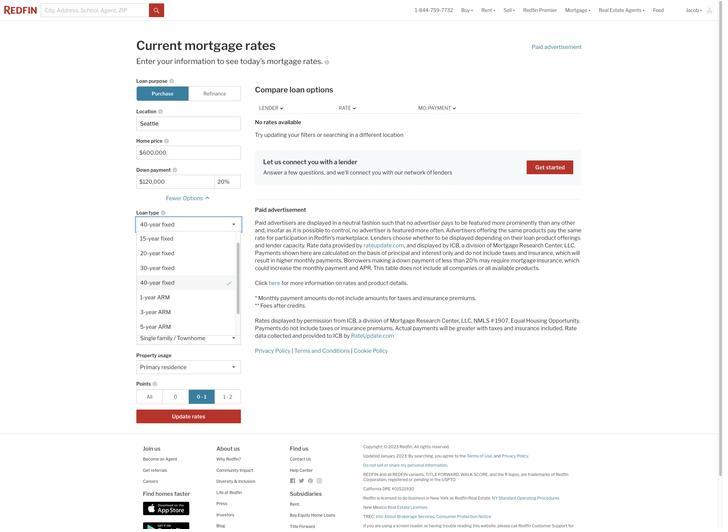 Task type: describe. For each thing, give the bounding box(es) containing it.
why redfin?
[[216, 457, 241, 463]]

0 vertical spatial .
[[528, 454, 529, 459]]

help
[[290, 469, 299, 474]]

business
[[408, 496, 425, 502]]

sell ▾ button
[[500, 0, 519, 21]]

collected
[[268, 333, 291, 340]]

include up may
[[483, 250, 501, 257]]

logos,
[[509, 473, 520, 478]]

division inside rates displayed by permission from icb, a division of mortgage research center, llc, nmls # 1907, equal housing opportunity. payments do not include taxes or insurance premiums. actual payments will be greater with taxes and insurance included. rate data collected and provided to icb by
[[363, 318, 382, 325]]

refinance
[[203, 91, 226, 97]]

by down credits.
[[297, 318, 303, 325]]

require
[[491, 258, 510, 264]]

and down 1907,
[[504, 326, 514, 332]]

include for include va loans
[[136, 268, 153, 274]]

2 | from the left
[[351, 348, 353, 355]]

1 vertical spatial new
[[363, 506, 372, 511]]

on inside , and displayed by icb, a division of mortgage research center, llc. payments shown here are calculated on the basis of principal and interest only and do not include taxes and insurance, which will result in higher monthly payments. borrowers making a down payment of less than 20% may require mortgage insurance, which could increase the monthly payment and apr. this table does not include all companies or all available products.
[[350, 250, 356, 257]]

1 - 2 radio
[[215, 390, 241, 405]]

0 horizontal spatial advertisement
[[268, 207, 306, 214]]

1 vertical spatial privacy
[[502, 454, 516, 459]]

844-
[[419, 7, 430, 13]]

title
[[426, 473, 437, 478]]

▾ for buy ▾
[[471, 7, 473, 13]]

and inside the * monthly payment amounts do not include amounts for taxes and insurance premiums. ** fees after credits.
[[413, 296, 422, 302]]

20-
[[140, 251, 149, 257]]

division inside , and displayed by icb, a division of mortgage research center, llc. payments shown here are calculated on the basis of principal and interest only and do not include taxes and insurance, which will result in higher monthly payments. borrowers making a down payment of less than 20% may require mortgage insurance, which could increase the monthly payment and apr. this table does not include all companies or all available products.
[[466, 243, 485, 249]]

updating
[[264, 132, 287, 138]]

and right 'score,'
[[490, 473, 497, 478]]

0 vertical spatial terms
[[294, 348, 310, 355]]

control,
[[332, 228, 351, 234]]

property usage element
[[136, 349, 238, 361]]

for inside if you are using a screen reader, or having trouble reading this website, please call redfin customer support for help at
[[569, 524, 574, 529]]

40-year fixed element
[[137, 276, 236, 291]]

0 radio
[[162, 390, 189, 405]]

center, inside rates displayed by permission from icb, a division of mortgage research center, llc, nmls # 1907, equal housing opportunity. payments do not include taxes or insurance premiums. actual payments will be greater with taxes and insurance included. rate data collected and provided to icb by
[[442, 318, 460, 325]]

0 vertical spatial about
[[216, 446, 233, 453]]

Refinance radio
[[189, 86, 241, 101]]

2 horizontal spatial all
[[485, 265, 491, 272]]

updated
[[363, 454, 380, 459]]

7732
[[441, 7, 453, 13]]

1- for 844-
[[415, 7, 419, 13]]

screen
[[396, 524, 409, 529]]

available inside available for active u.s. military and veterans, as well as eligible spouses
[[136, 277, 157, 283]]

loan for loan purpose
[[136, 78, 148, 84]]

dialog containing 15-year fixed
[[136, 231, 241, 350]]

redfin instagram image
[[317, 479, 322, 484]]

real inside dropdown button
[[599, 7, 609, 13]]

759
[[155, 251, 166, 258]]

icb, inside , and displayed by icb, a division of mortgage research center, llc. payments shown here are calculated on the basis of principal and interest only and do not include taxes and insurance, which will result in higher monthly payments. borrowers making a down payment of less than 20% may require mortgage insurance, which could increase the monthly payment and apr. this table does not include all companies or all available products.
[[450, 243, 461, 249]]

to right agree
[[455, 454, 459, 459]]

1 horizontal spatial mortgage
[[267, 57, 302, 66]]

referrals
[[151, 469, 167, 474]]

housing
[[526, 318, 547, 325]]

and down apr.
[[358, 280, 367, 287]]

icb
[[333, 333, 343, 340]]

are inside if you are using a screen reader, or having trouble reading this website, please call redfin customer support for help at
[[375, 524, 381, 529]]

of left lenders at the right top
[[427, 170, 432, 176]]

loans for fha
[[165, 296, 177, 302]]

redfin facebook image
[[290, 479, 295, 484]]

you inside if you are using a screen reader, or having trouble reading this website, please call redfin customer support for help at
[[367, 524, 374, 529]]

1 vertical spatial privacy policy link
[[502, 454, 528, 459]]

▾ for mortgage ▾
[[589, 7, 591, 13]]

do inside rates displayed by permission from icb, a division of mortgage research center, llc, nmls # 1907, equal housing opportunity. payments do not include taxes or insurance premiums. actual payments will be greater with taxes and insurance included. rate data collected and provided to icb by
[[282, 326, 289, 332]]

of down rateupdate.com link
[[382, 250, 387, 257]]

to up the advertisers
[[455, 220, 460, 227]]

1 vertical spatial estate
[[397, 506, 410, 511]]

0 horizontal spatial be
[[442, 235, 448, 242]]

and left we'll
[[327, 170, 336, 176]]

paid inside paid advertisement button
[[532, 44, 543, 50]]

mortgage inside rates displayed by permission from icb, a division of mortgage research center, llc, nmls # 1907, equal housing opportunity. payments do not include taxes or insurance premiums. actual payments will be greater with taxes and insurance included. rate data collected and provided to icb by
[[390, 318, 415, 325]]

us for find
[[302, 446, 309, 453]]

All radio
[[136, 390, 163, 405]]

agents
[[626, 7, 642, 13]]

1 horizontal spatial connect
[[350, 170, 371, 176]]

0 vertical spatial advertiser
[[414, 220, 440, 227]]

become
[[143, 457, 159, 463]]

payment right down
[[151, 167, 171, 173]]

arm for 3-year arm
[[158, 310, 171, 316]]

than inside , and displayed by icb, a division of mortgage research center, llc. payments shown here are calculated on the basis of principal and interest only and do not include taxes and insurance, which will result in higher monthly payments. borrowers making a down payment of less than 20% may require mortgage insurance, which could increase the monthly payment and apr. this table does not include all companies or all available products.
[[453, 258, 465, 264]]

pays
[[441, 220, 453, 227]]

advertisers
[[446, 228, 476, 234]]

their
[[511, 235, 523, 242]]

for inside include fha loans available for borrowers with low down payment or low credit score
[[158, 304, 164, 310]]

for inside the * monthly payment amounts do not include amounts for taxes and insurance premiums. ** fees after credits.
[[389, 296, 396, 302]]

research inside , and displayed by icb, a division of mortgage research center, llc. payments shown here are calculated on the basis of principal and interest only and do not include taxes and insurance, which will result in higher monthly payments. borrowers making a down payment of less than 20% may require mortgage insurance, which could increase the monthly payment and apr. this table does not include all companies or all available products.
[[520, 243, 544, 249]]

for inside paid advertisers are displayed in a neutral fashion such that no advertiser pays to be featured more prominently than any other and, insofar as it is possible to control, no advertiser is featured more often. advertisers offering the same products pay the same rate for participation in redfin's marketplace. lenders choose whether to be displayed depending on their loan product offerings and lender capacity. rate data provided by
[[267, 235, 274, 242]]

the right offering
[[499, 228, 507, 234]]

jacob ▾
[[686, 7, 702, 13]]

0 horizontal spatial privacy policy link
[[255, 348, 291, 355]]

the right agree
[[460, 454, 466, 459]]

1 horizontal spatial more
[[415, 228, 429, 234]]

0 vertical spatial be
[[461, 220, 468, 227]]

to left see
[[217, 57, 224, 66]]

and down choose
[[407, 243, 416, 249]]

2 1 from the left
[[223, 395, 226, 400]]

here link
[[269, 280, 280, 287]]

0 horizontal spatial no
[[352, 228, 359, 234]]

displayed inside rates displayed by permission from icb, a division of mortgage research center, llc, nmls # 1907, equal housing opportunity. payments do not include taxes or insurance premiums. actual payments will be greater with taxes and insurance included. rate data collected and provided to icb by
[[271, 318, 295, 325]]

and up products.
[[518, 250, 527, 257]]

in right searching
[[350, 132, 354, 138]]

are inside , and displayed by icb, a division of mortgage research center, llc. payments shown here are calculated on the basis of principal and interest only and do not include taxes and insurance, which will result in higher monthly payments. borrowers making a down payment of less than 20% may require mortgage insurance, which could increase the monthly payment and apr. this table does not include all companies or all available products.
[[313, 250, 321, 257]]

contact us
[[290, 457, 311, 463]]

careers
[[143, 480, 158, 485]]

fixed up 30-year fixed
[[162, 251, 174, 257]]

1 horizontal spatial all
[[443, 265, 448, 272]]

a up table
[[392, 258, 395, 264]]

1 vertical spatial ,
[[492, 454, 493, 459]]

why redfin? button
[[216, 457, 241, 463]]

0 vertical spatial your
[[157, 57, 173, 66]]

redfin twitter image
[[299, 479, 304, 484]]

premiums. inside the * monthly payment amounts do not include amounts for taxes and insurance premiums. ** fees after credits.
[[449, 296, 476, 302]]

0 horizontal spatial score
[[152, 239, 164, 245]]

contact
[[290, 457, 305, 463]]

home price
[[136, 138, 163, 144]]

1 vertical spatial insurance,
[[537, 258, 563, 264]]

0 horizontal spatial privacy
[[255, 348, 274, 355]]

than inside paid advertisers are displayed in a neutral fashion such that no advertiser pays to be featured more prominently than any other and, insofar as it is possible to control, no advertiser is featured more often. advertisers offering the same products pay the same rate for participation in redfin's marketplace. lenders choose whether to be displayed depending on their loan product offerings and lender capacity. rate data provided by
[[539, 220, 550, 227]]

0 horizontal spatial mortgage
[[185, 38, 243, 53]]

not up 20%
[[473, 250, 482, 257]]

as right york
[[450, 496, 454, 502]]

icb, inside rates displayed by permission from icb, a division of mortgage research center, llc, nmls # 1907, equal housing opportunity. payments do not include taxes or insurance premiums. actual payments will be greater with taxes and insurance included. rate data collected and provided to icb by
[[347, 318, 357, 325]]

1 | from the left
[[292, 348, 293, 355]]

0 horizontal spatial available
[[278, 119, 301, 126]]

0 vertical spatial loan
[[290, 85, 305, 94]]

1 vertical spatial monthly
[[303, 265, 324, 272]]

redfin inside if you are using a screen reader, or having trouble reading this website, please call redfin customer support for help at
[[519, 524, 531, 529]]

or right sell
[[384, 464, 388, 469]]

5-
[[140, 324, 146, 331]]

2 redfin from the left
[[393, 473, 408, 478]]

in inside , and displayed by icb, a division of mortgage research center, llc. payments shown here are calculated on the basis of principal and interest only and do not include taxes and insurance, which will result in higher monthly payments. borrowers making a down payment of less than 20% may require mortgage insurance, which could increase the monthly payment and apr. this table does not include all companies or all available products.
[[271, 258, 275, 264]]

1 horizontal spatial home
[[311, 514, 323, 519]]

displayed inside , and displayed by icb, a division of mortgage research center, llc. payments shown here are calculated on the basis of principal and interest only and do not include taxes and insurance, which will result in higher monthly payments. borrowers making a down payment of less than 20% may require mortgage insurance, which could increase the monthly payment and apr. this table does not include all companies or all available products.
[[417, 243, 442, 249]]

inclusion
[[238, 480, 255, 485]]

2 horizontal spatial is
[[387, 228, 391, 234]]

rateupdate.com
[[351, 333, 394, 340]]

1 horizontal spatial lender
[[339, 159, 357, 166]]

llc,
[[461, 318, 473, 325]]

0 horizontal spatial paid advertisement
[[255, 207, 306, 214]]

using
[[382, 524, 392, 529]]

1 vertical spatial featured
[[392, 228, 414, 234]]

cookie policy link
[[354, 348, 388, 355]]

0 - 1 radio
[[189, 390, 215, 405]]

payment down payments.
[[325, 265, 348, 272]]

20-year fixed
[[140, 251, 174, 257]]

primary residence
[[140, 365, 187, 371]]

redfin right york
[[455, 496, 468, 502]]

1 vertical spatial product
[[368, 280, 389, 287]]

a up we'll
[[334, 159, 337, 166]]

all inside option
[[147, 395, 152, 400]]

diversity & inclusion
[[216, 480, 255, 485]]

does
[[400, 265, 412, 272]]

or inside if you are using a screen reader, or having trouble reading this website, please call redfin customer support for help at
[[424, 524, 428, 529]]

real estate agents ▾ link
[[599, 0, 645, 21]]

center, inside , and displayed by icb, a division of mortgage research center, llc. payments shown here are calculated on the basis of principal and interest only and do not include taxes and insurance, which will result in higher monthly payments. borrowers making a down payment of less than 20% may require mortgage insurance, which could increase the monthly payment and apr. this table does not include all companies or all available products.
[[545, 243, 563, 249]]

payments inside rates displayed by permission from icb, a division of mortgage research center, llc, nmls # 1907, equal housing opportunity. payments do not include taxes or insurance premiums. actual payments will be greater with taxes and insurance included. rate data collected and provided to icb by
[[255, 326, 281, 332]]

0 horizontal spatial insurance
[[341, 326, 366, 332]]

1 horizontal spatial ,
[[435, 515, 436, 520]]

submit search image
[[154, 8, 159, 13]]

rent.
[[290, 502, 300, 508]]

with inside include fha loans available for borrowers with low down payment or low credit score
[[189, 304, 199, 310]]

taxes inside the * monthly payment amounts do not include amounts for taxes and insurance premiums. ** fees after credits.
[[398, 296, 411, 302]]

0 vertical spatial insurance,
[[528, 250, 554, 257]]

1 vertical spatial paid
[[255, 207, 267, 214]]

lender inside paid advertisers are displayed in a neutral fashion such that no advertiser pays to be featured more prominently than any other and, insofar as it is possible to control, no advertiser is featured more often. advertisers offering the same products pay the same rate for participation in redfin's marketplace. lenders choose whether to be displayed depending on their loan product offerings and lender capacity. rate data provided by
[[266, 243, 282, 249]]

0 horizontal spatial is
[[297, 228, 302, 234]]

impact
[[240, 469, 253, 474]]

options
[[306, 85, 333, 94]]

#
[[491, 318, 494, 325]]

*
[[255, 296, 257, 302]]

redfin down california
[[363, 496, 376, 502]]

our
[[395, 170, 403, 176]]

rates inside button
[[192, 414, 205, 421]]

community impact button
[[216, 469, 253, 474]]

actual
[[395, 326, 412, 332]]

monthly
[[258, 296, 279, 302]]

you up questions,
[[308, 159, 319, 166]]

searching,
[[414, 454, 434, 459]]

with left our
[[382, 170, 393, 176]]

a inside if you are using a screen reader, or having trouble reading this website, please call redfin customer support for help at
[[393, 524, 395, 529]]

it
[[293, 228, 296, 234]]

to down often.
[[435, 235, 441, 242]]

enter your information to see today's mortgage rates.
[[136, 57, 323, 66]]

property for primary residence
[[136, 353, 157, 359]]

1 vertical spatial terms
[[467, 454, 479, 459]]

download the redfin app from the google play store image
[[143, 523, 190, 530]]

rate inside paid advertisers are displayed in a neutral fashion such that no advertiser pays to be featured more prominently than any other and, insofar as it is possible to control, no advertiser is featured more often. advertisers offering the same products pay the same rate for participation in redfin's marketplace. lenders choose whether to be displayed depending on their loan product offerings and lender capacity. rate data provided by
[[307, 243, 319, 249]]

1 horizontal spatial information
[[305, 280, 335, 287]]

15-
[[140, 236, 148, 242]]

a left few
[[284, 170, 287, 176]]

bay equity home loans button
[[290, 514, 335, 519]]

of left use
[[480, 454, 484, 459]]

include down the interest
[[423, 265, 442, 272]]

us for about
[[234, 446, 240, 453]]

rent ▾ button
[[477, 0, 500, 21]]

you down reserved.
[[435, 454, 442, 459]]

Home price text field
[[139, 150, 238, 156]]

0 vertical spatial no
[[407, 220, 413, 227]]

research inside rates displayed by permission from icb, a division of mortgage research center, llc, nmls # 1907, equal housing opportunity. payments do not include taxes or insurance premiums. actual payments will be greater with taxes and insurance included. rate data collected and provided to icb by
[[416, 318, 441, 325]]

or right the filters on the left
[[317, 132, 322, 138]]

equal
[[511, 318, 525, 325]]

or inside rates displayed by permission from icb, a division of mortgage research center, llc, nmls # 1907, equal housing opportunity. payments do not include taxes or insurance premiums. actual payments will be greater with taxes and insurance included. rate data collected and provided to icb by
[[334, 326, 340, 332]]

do not sell or share my personal information .
[[363, 464, 448, 469]]

in inside redfin and all redfin variants, title forward, walk score, and the r logos, are trademarks of redfin corporation, registered or pending in the uspto.
[[430, 478, 434, 483]]

down payment element
[[215, 163, 237, 175]]

included.
[[541, 326, 564, 332]]

0 horizontal spatial on
[[336, 280, 342, 287]]

a left different
[[355, 132, 358, 138]]

forward
[[299, 525, 315, 530]]

option group for points
[[136, 390, 241, 405]]

to up redfin's
[[325, 228, 330, 234]]

rate inside rates displayed by permission from icb, a division of mortgage research center, llc, nmls # 1907, equal housing opportunity. payments do not include taxes or insurance premiums. actual payments will be greater with taxes and insurance included. rate data collected and provided to icb by
[[565, 326, 577, 332]]

fixed right va
[[162, 265, 175, 272]]

as left 'well'
[[158, 283, 163, 289]]

rates up today's
[[245, 38, 276, 53]]

1 horizontal spatial paid advertisement
[[532, 44, 582, 50]]

to down "#01521930"
[[398, 496, 402, 502]]

1 horizontal spatial about
[[384, 515, 396, 520]]

of left less
[[436, 258, 441, 264]]

2 horizontal spatial policy
[[517, 454, 528, 459]]

do inside , and displayed by icb, a division of mortgage research center, llc. payments shown here are calculated on the basis of principal and interest only and do not include taxes and insurance, which will result in higher monthly payments. borrowers making a down payment of less than 20% may require mortgage insurance, which could increase the monthly payment and apr. this table does not include all companies or all available products.
[[465, 250, 472, 257]]

do down "#01521930"
[[403, 496, 408, 502]]

share
[[389, 464, 400, 469]]

1 horizontal spatial new
[[430, 496, 439, 502]]

30-year fixed
[[140, 265, 175, 272]]

lender button
[[259, 105, 285, 112]]

terms of use link
[[467, 454, 492, 459]]

life at redfin
[[216, 491, 242, 496]]

having
[[429, 524, 442, 529]]

the left r
[[498, 473, 504, 478]]

usage
[[158, 353, 172, 359]]

and inside paid advertisers are displayed in a neutral fashion such that no advertiser pays to be featured more prominently than any other and, insofar as it is possible to control, no advertiser is featured more often. advertisers offering the same products pay the same rate for participation in redfin's marketplace. lenders choose whether to be displayed depending on their loan product offerings and lender capacity. rate data provided by
[[255, 243, 265, 249]]

fixed up 759
[[161, 236, 173, 242]]

rates right the no
[[264, 119, 277, 126]]

and right use
[[494, 454, 501, 459]]

forward,
[[438, 473, 460, 478]]

making
[[372, 258, 391, 264]]

fixed up 15-year fixed
[[162, 222, 175, 228]]

down inside include fha loans available for borrowers with low down payment or low credit score
[[136, 310, 149, 316]]

insurance inside the * monthly payment amounts do not include amounts for taxes and insurance premiums. ** fees after credits.
[[423, 296, 448, 302]]

mortgage inside , and displayed by icb, a division of mortgage research center, llc. payments shown here are calculated on the basis of principal and interest only and do not include taxes and insurance, which will result in higher monthly payments. borrowers making a down payment of less than 20% may require mortgage insurance, which could increase the monthly payment and apr. this table does not include all companies or all available products.
[[493, 243, 518, 249]]

type for loan type
[[149, 210, 159, 216]]

Purchase radio
[[136, 86, 189, 101]]

1 vertical spatial real
[[469, 496, 477, 502]]

2 horizontal spatial insurance
[[515, 326, 540, 332]]

1 vertical spatial which
[[565, 258, 580, 264]]

score inside include fha loans available for borrowers with low down payment or low credit score
[[199, 310, 212, 316]]

0 - 1
[[197, 395, 207, 400]]

- for 740
[[152, 251, 154, 258]]

1 vertical spatial advertiser
[[360, 228, 386, 234]]

price
[[151, 138, 163, 144]]

1 vertical spatial your
[[288, 132, 300, 138]]

of down depending
[[487, 243, 492, 249]]

payment down the interest
[[412, 258, 434, 264]]

we'll
[[337, 170, 349, 176]]

become an agent
[[143, 457, 177, 463]]

help center button
[[290, 469, 313, 474]]

1 horizontal spatial is
[[377, 496, 380, 502]]

displayed up possible on the left top of page
[[307, 220, 331, 227]]

with up questions,
[[320, 159, 333, 166]]

▾ for rent ▾
[[493, 7, 496, 13]]

not right does
[[413, 265, 422, 272]]

0 vertical spatial home
[[136, 138, 150, 144]]

0 horizontal spatial connect
[[283, 159, 307, 166]]

a inside paid advertisers are displayed in a neutral fashion such that no advertiser pays to be featured more prominently than any other and, insofar as it is possible to control, no advertiser is featured more often. advertisers offering the same products pay the same rate for participation in redfin's marketplace. lenders choose whether to be displayed depending on their loan product offerings and lender capacity. rate data provided by
[[338, 220, 341, 227]]

a inside rates displayed by permission from icb, a division of mortgage research center, llc, nmls # 1907, equal housing opportunity. payments do not include taxes or insurance premiums. actual payments will be greater with taxes and insurance included. rate data collected and provided to icb by
[[359, 318, 362, 325]]

see
[[226, 57, 239, 66]]

0 horizontal spatial low
[[176, 310, 184, 316]]

taxes down #
[[489, 326, 503, 332]]

get referrals
[[143, 469, 167, 474]]

click here for more information on rates and product details.
[[255, 280, 408, 287]]

redfin down &
[[229, 491, 242, 496]]

paid advertisement button
[[532, 43, 582, 51]]

diversity
[[216, 480, 233, 485]]

2 vertical spatial information
[[425, 464, 447, 469]]

0 horizontal spatial here
[[269, 280, 280, 287]]

rateupdate.com link
[[364, 243, 404, 249]]

no rates available
[[255, 119, 301, 126]]

lenders
[[433, 170, 452, 176]]

&
[[234, 480, 237, 485]]

be inside rates displayed by permission from icb, a division of mortgage research center, llc, nmls # 1907, equal housing opportunity. payments do not include taxes or insurance premiums. actual payments will be greater with taxes and insurance included. rate data collected and provided to icb by
[[449, 326, 456, 332]]

any
[[551, 220, 560, 227]]

data inside rates displayed by permission from icb, a division of mortgage research center, llc, nmls # 1907, equal housing opportunity. payments do not include taxes or insurance premiums. actual payments will be greater with taxes and insurance included. rate data collected and provided to icb by
[[255, 333, 266, 340]]

find for find homes faster
[[143, 491, 154, 498]]

not right do
[[370, 464, 376, 469]]

1 vertical spatial all
[[414, 445, 419, 450]]



Task type: vqa. For each thing, say whether or not it's contained in the screenshot.
Map within the button
no



Task type: locate. For each thing, give the bounding box(es) containing it.
1 payments from the top
[[255, 250, 281, 257]]

feed button
[[649, 0, 682, 21]]

available up veterans,
[[136, 277, 157, 283]]

bay equity home loans
[[290, 514, 335, 519]]

1 vertical spatial find
[[143, 491, 154, 498]]

1 horizontal spatial icb,
[[450, 243, 461, 249]]

and left the interest
[[411, 250, 421, 257]]

redfin left 'premier'
[[523, 7, 538, 13]]

will right payments
[[440, 326, 448, 332]]

data inside paid advertisers are displayed in a neutral fashion such that no advertiser pays to be featured more prominently than any other and, insofar as it is possible to control, no advertiser is featured more often. advertisers offering the same products pay the same rate for participation in redfin's marketplace. lenders choose whether to be displayed depending on their loan product offerings and lender capacity. rate data provided by
[[320, 243, 331, 249]]

property type
[[136, 324, 168, 330]]

division up rateupdate.com link at bottom
[[363, 318, 382, 325]]

blog
[[216, 524, 225, 529]]

1 loan from the top
[[136, 78, 148, 84]]

us right let
[[275, 159, 281, 166]]

about
[[216, 446, 233, 453], [384, 515, 396, 520]]

jacob
[[686, 7, 699, 13]]

option group for loan purpose
[[136, 86, 241, 101]]

payments inside , and displayed by icb, a division of mortgage research center, llc. payments shown here are calculated on the basis of principal and interest only and do not include taxes and insurance, which will result in higher monthly payments. borrowers making a down payment of less than 20% may require mortgage insurance, which could increase the monthly payment and apr. this table does not include all companies or all available products.
[[255, 250, 281, 257]]

do inside the * monthly payment amounts do not include amounts for taxes and insurance premiums. ** fees after credits.
[[328, 296, 335, 302]]

1- down veterans,
[[140, 295, 145, 301]]

1 vertical spatial icb,
[[347, 318, 357, 325]]

1 vertical spatial provided
[[303, 333, 326, 340]]

1 vertical spatial include
[[136, 296, 153, 302]]

0 horizontal spatial terms
[[294, 348, 310, 355]]

2 horizontal spatial rate
[[565, 326, 577, 332]]

info about brokerage services link
[[376, 515, 435, 520]]

2023
[[388, 445, 399, 450]]

by right icb at the left bottom of the page
[[344, 333, 350, 340]]

rate
[[339, 105, 351, 111], [307, 243, 319, 249], [565, 326, 577, 332]]

0 vertical spatial on
[[503, 235, 510, 242]]

join
[[143, 446, 153, 453]]

by
[[409, 454, 414, 459]]

get for get started
[[535, 164, 545, 171]]

mortgage ▾
[[565, 7, 591, 13]]

update rates button
[[136, 410, 241, 424]]

1 horizontal spatial 1-
[[415, 7, 419, 13]]

option group up the update rates button
[[136, 390, 241, 405]]

include down permission in the left of the page
[[300, 326, 318, 332]]

fewer
[[166, 195, 182, 202]]

1 vertical spatial mortgage
[[493, 243, 518, 249]]

as left "it"
[[286, 228, 292, 234]]

mortgage inside dropdown button
[[565, 7, 588, 13]]

1 horizontal spatial 0
[[197, 395, 200, 400]]

1 down payment text field from the left
[[139, 179, 212, 186]]

0 vertical spatial than
[[539, 220, 550, 227]]

0 horizontal spatial advertiser
[[360, 228, 386, 234]]

1 horizontal spatial loan
[[524, 235, 535, 242]]

2 payments from the top
[[255, 326, 281, 332]]

be down often.
[[442, 235, 448, 242]]

rates down borrowers
[[343, 280, 357, 287]]

research down products
[[520, 243, 544, 249]]

single family / townhome
[[140, 336, 205, 342]]

be up the advertisers
[[461, 220, 468, 227]]

paid inside paid advertisers are displayed in a neutral fashion such that no advertiser pays to be featured more prominently than any other and, insofar as it is possible to control, no advertiser is featured more often. advertisers offering the same products pay the same rate for participation in redfin's marketplace. lenders choose whether to be displayed depending on their loan product offerings and lender capacity. rate data provided by
[[255, 220, 266, 227]]

loan inside paid advertisers are displayed in a neutral fashion such that no advertiser pays to be featured more prominently than any other and, insofar as it is possible to control, no advertiser is featured more often. advertisers offering the same products pay the same rate for participation in redfin's marketplace. lenders choose whether to be displayed depending on their loan product offerings and lender capacity. rate data provided by
[[524, 235, 535, 242]]

available down require at the top
[[492, 265, 515, 272]]

by inside paid advertisers are displayed in a neutral fashion such that no advertiser pays to be featured more prominently than any other and, insofar as it is possible to control, no advertiser is featured more often. advertisers offering the same products pay the same rate for participation in redfin's marketplace. lenders choose whether to be displayed depending on their loan product offerings and lender capacity. rate data provided by
[[356, 243, 362, 249]]

0 horizontal spatial research
[[416, 318, 441, 325]]

arm for 1-year arm
[[157, 295, 170, 301]]

▾ inside dropdown button
[[643, 7, 645, 13]]

than up pay
[[539, 220, 550, 227]]

2 horizontal spatial more
[[492, 220, 505, 227]]

with down nmls
[[477, 326, 488, 332]]

redfin pinterest image
[[308, 479, 313, 484]]

us for join
[[154, 446, 161, 453]]

0 vertical spatial here
[[300, 250, 312, 257]]

at right help
[[372, 529, 376, 530]]

option group containing purchase
[[136, 86, 241, 101]]

provided inside paid advertisers are displayed in a neutral fashion such that no advertiser pays to be featured more prominently than any other and, insofar as it is possible to control, no advertiser is featured more often. advertisers offering the same products pay the same rate for participation in redfin's marketplace. lenders choose whether to be displayed depending on their loan product offerings and lender capacity. rate data provided by
[[333, 243, 355, 249]]

2 0 from the left
[[197, 395, 200, 400]]

0 vertical spatial available
[[278, 119, 301, 126]]

0 vertical spatial lender
[[339, 159, 357, 166]]

1 horizontal spatial low
[[200, 304, 208, 310]]

get started button
[[527, 161, 574, 174]]

mortgage right 'premier'
[[565, 7, 588, 13]]

community
[[216, 469, 239, 474]]

1 horizontal spatial provided
[[333, 243, 355, 249]]

of inside redfin and all redfin variants, title forward, walk score, and the r logos, are trademarks of redfin corporation, registered or pending in the uspto.
[[551, 473, 555, 478]]

include inside the * monthly payment amounts do not include amounts for taxes and insurance premiums. ** fees after credits.
[[346, 296, 364, 302]]

pay
[[548, 228, 557, 234]]

rate inside rate button
[[339, 105, 351, 111]]

find for find us
[[290, 446, 301, 453]]

0 horizontal spatial -
[[152, 251, 154, 258]]

on down payments.
[[336, 280, 342, 287]]

dialog
[[136, 231, 241, 350]]

or left pending
[[409, 478, 413, 483]]

1 vertical spatial division
[[363, 318, 382, 325]]

2 include from the top
[[136, 296, 153, 302]]

down inside , and displayed by icb, a division of mortgage research center, llc. payments shown here are calculated on the basis of principal and interest only and do not include taxes and insurance, which will result in higher monthly payments. borrowers making a down payment of less than 20% may require mortgage insurance, which could increase the monthly payment and apr. this table does not include all companies or all available products.
[[396, 258, 411, 264]]

in right business
[[426, 496, 430, 502]]

as inside paid advertisers are displayed in a neutral fashion such that no advertiser pays to be featured more prominently than any other and, insofar as it is possible to control, no advertiser is featured more often. advertisers offering the same products pay the same rate for participation in redfin's marketplace. lenders choose whether to be displayed depending on their loan product offerings and lender capacity. rate data provided by
[[286, 228, 292, 234]]

0 vertical spatial which
[[556, 250, 571, 257]]

find homes faster
[[143, 491, 190, 498]]

here inside , and displayed by icb, a division of mortgage research center, llc. payments shown here are calculated on the basis of principal and interest only and do not include taxes and insurance, which will result in higher monthly payments. borrowers making a down payment of less than 20% may require mortgage insurance, which could increase the monthly payment and apr. this table does not include all companies or all available products.
[[300, 250, 312, 257]]

product inside paid advertisers are displayed in a neutral fashion such that no advertiser pays to be featured more prominently than any other and, insofar as it is possible to control, no advertiser is featured more often. advertisers offering the same products pay the same rate for participation in redfin's marketplace. lenders choose whether to be displayed depending on their loan product offerings and lender capacity. rate data provided by
[[536, 235, 556, 242]]

. down agree
[[447, 464, 448, 469]]

loan type
[[136, 210, 159, 216]]

are inside paid advertisers are displayed in a neutral fashion such that no advertiser pays to be featured more prominently than any other and, insofar as it is possible to control, no advertiser is featured more often. advertisers offering the same products pay the same rate for participation in redfin's marketplace. lenders choose whether to be displayed depending on their loan product offerings and lender capacity. rate data provided by
[[298, 220, 306, 227]]

data down the rates
[[255, 333, 266, 340]]

0 horizontal spatial more
[[290, 280, 304, 287]]

mo. payment
[[418, 105, 451, 111]]

the up borrowers
[[358, 250, 366, 257]]

1 40- from the top
[[140, 222, 150, 228]]

taxes down permission in the left of the page
[[319, 326, 333, 332]]

|
[[292, 348, 293, 355], [351, 348, 353, 355]]

0 horizontal spatial amounts
[[304, 296, 327, 302]]

a down the advertisers
[[462, 243, 465, 249]]

for inside available for active u.s. military and veterans, as well as eligible spouses
[[158, 277, 164, 283]]

available
[[136, 277, 157, 283], [136, 304, 157, 310]]

spouses
[[197, 283, 216, 289]]

list box
[[136, 218, 241, 350]]

prominently
[[507, 220, 537, 227]]

0 for 0
[[174, 395, 177, 400]]

a up rateupdate.com
[[359, 318, 362, 325]]

real estate agents ▾
[[599, 7, 645, 13]]

2 down payment text field from the left
[[218, 179, 238, 186]]

real left estate.
[[469, 496, 477, 502]]

1 horizontal spatial privacy policy link
[[502, 454, 528, 459]]

information down current mortgage rates
[[174, 57, 215, 66]]

policy down collected
[[275, 348, 291, 355]]

0 horizontal spatial data
[[255, 333, 266, 340]]

1 property from the top
[[136, 324, 157, 330]]

or up icb at the left bottom of the page
[[334, 326, 340, 332]]

us for let
[[275, 159, 281, 166]]

0 vertical spatial find
[[290, 446, 301, 453]]

20%
[[466, 258, 478, 264]]

blog button
[[216, 524, 225, 529]]

by inside , and displayed by icb, a division of mortgage research center, llc. payments shown here are calculated on the basis of principal and interest only and do not include taxes and insurance, which will result in higher monthly payments. borrowers making a down payment of less than 20% may require mortgage insurance, which could increase the monthly payment and apr. this table does not include all companies or all available products.
[[443, 243, 449, 249]]

0 horizontal spatial down
[[136, 310, 149, 316]]

all
[[147, 395, 152, 400], [414, 445, 419, 450]]

0 horizontal spatial real
[[388, 506, 396, 511]]

and right collected
[[292, 333, 302, 340]]

option group containing all
[[136, 390, 241, 405]]

on inside paid advertisers are displayed in a neutral fashion such that no advertiser pays to be featured more prominently than any other and, insofar as it is possible to control, no advertiser is featured more often. advertisers offering the same products pay the same rate for participation in redfin's marketplace. lenders choose whether to be displayed depending on their loan product offerings and lender capacity. rate data provided by
[[503, 235, 510, 242]]

active
[[165, 277, 179, 283]]

2 40- from the top
[[140, 280, 150, 287]]

provided inside rates displayed by permission from icb, a division of mortgage research center, llc, nmls # 1907, equal housing opportunity. payments do not include taxes or insurance premiums. actual payments will be greater with taxes and insurance included. rate data collected and provided to icb by
[[303, 333, 326, 340]]

include inside include fha loans available for borrowers with low down payment or low credit score
[[136, 296, 153, 302]]

property
[[136, 324, 157, 330], [136, 353, 157, 359]]

1 include from the top
[[136, 268, 153, 274]]

the down the any
[[558, 228, 566, 234]]

are inside redfin and all redfin variants, title forward, walk score, and the r logos, are trademarks of redfin corporation, registered or pending in the uspto.
[[521, 473, 527, 478]]

trec: info about brokerage services , consumer protection notice
[[363, 515, 491, 520]]

0 vertical spatial paid advertisement
[[532, 44, 582, 50]]

1 same from the left
[[508, 228, 522, 234]]

estate.
[[478, 496, 491, 502]]

less
[[442, 258, 452, 264]]

available inside include fha loans available for borrowers with low down payment or low credit score
[[136, 304, 157, 310]]

0 horizontal spatial 1
[[204, 395, 207, 400]]

privacy down collected
[[255, 348, 274, 355]]

2 vertical spatial mortgage
[[390, 318, 415, 325]]

0 horizontal spatial get
[[143, 469, 150, 474]]

or down services on the bottom
[[424, 524, 428, 529]]

or down the borrowers
[[171, 310, 175, 316]]

or inside , and displayed by icb, a division of mortgage research center, llc. payments shown here are calculated on the basis of principal and interest only and do not include taxes and insurance, which will result in higher monthly payments. borrowers making a down payment of less than 20% may require mortgage insurance, which could increase the monthly payment and apr. this table does not include all companies or all available products.
[[479, 265, 484, 272]]

0 vertical spatial include
[[136, 268, 153, 274]]

estate inside dropdown button
[[610, 7, 624, 13]]

down up 5-
[[136, 310, 149, 316]]

rate
[[255, 235, 265, 242]]

policy up logos,
[[517, 454, 528, 459]]

all inside redfin and all redfin variants, title forward, walk score, and the r logos, are trademarks of redfin corporation, registered or pending in the uspto.
[[387, 473, 392, 478]]

may
[[479, 258, 490, 264]]

0
[[174, 395, 177, 400], [197, 395, 200, 400]]

list box containing 40-year fixed
[[136, 218, 241, 350]]

0 horizontal spatial policy
[[275, 348, 291, 355]]

investors
[[216, 513, 234, 518]]

0 horizontal spatial down payment text field
[[139, 179, 212, 186]]

loan for loan type
[[136, 210, 148, 216]]

basis
[[367, 250, 380, 257]]

0 horizontal spatial your
[[157, 57, 173, 66]]

1 vertical spatial information
[[305, 280, 335, 287]]

1 horizontal spatial at
[[372, 529, 376, 530]]

0 vertical spatial type
[[149, 210, 159, 216]]

type for property type
[[158, 324, 168, 330]]

in down possible on the left top of page
[[309, 235, 313, 242]]

advertisement inside paid advertisement button
[[545, 44, 582, 50]]

conditions
[[322, 348, 350, 355]]

your down current
[[157, 57, 173, 66]]

payment inside the * monthly payment amounts do not include amounts for taxes and insurance premiums. ** fees after credits.
[[281, 296, 303, 302]]

redfin inside button
[[523, 7, 538, 13]]

1 vertical spatial 40-year fixed
[[140, 280, 175, 287]]

0 vertical spatial real
[[599, 7, 609, 13]]

will inside rates displayed by permission from icb, a division of mortgage research center, llc, nmls # 1907, equal housing opportunity. payments do not include taxes or insurance premiums. actual payments will be greater with taxes and insurance included. rate data collected and provided to icb by
[[440, 326, 448, 332]]

walk
[[461, 473, 473, 478]]

1 horizontal spatial same
[[568, 228, 582, 234]]

0 vertical spatial arm
[[157, 295, 170, 301]]

City, Address, School, Agent, ZIP search field
[[41, 3, 149, 17]]

not inside rates displayed by permission from icb, a division of mortgage research center, llc, nmls # 1907, equal housing opportunity. payments do not include taxes or insurance premiums. actual payments will be greater with taxes and insurance included. rate data collected and provided to icb by
[[290, 326, 299, 332]]

1 horizontal spatial policy
[[373, 348, 388, 355]]

capacity.
[[283, 243, 306, 249]]

property type element
[[136, 320, 238, 332]]

0 vertical spatial monthly
[[294, 258, 315, 264]]

loan left options
[[290, 85, 305, 94]]

down up does
[[396, 258, 411, 264]]

fixed
[[162, 222, 175, 228], [161, 236, 173, 242], [162, 251, 174, 257], [162, 265, 175, 272], [162, 280, 175, 287]]

insofar
[[267, 228, 285, 234]]

update rates
[[172, 414, 205, 421]]

to inside rates displayed by permission from icb, a division of mortgage research center, llc, nmls # 1907, equal housing opportunity. payments do not include taxes or insurance premiums. actual payments will be greater with taxes and insurance included. rate data collected and provided to icb by
[[327, 333, 332, 340]]

answer a few questions, and we'll connect you with our network of lenders
[[263, 170, 452, 176]]

2 vertical spatial arm
[[158, 324, 171, 331]]

1 horizontal spatial find
[[290, 446, 301, 453]]

icb,
[[450, 243, 461, 249], [347, 318, 357, 325]]

1 0 from the left
[[174, 395, 177, 400]]

connect up few
[[283, 159, 307, 166]]

credit
[[136, 239, 151, 245]]

1 horizontal spatial -
[[201, 395, 203, 400]]

7-year arm element
[[137, 335, 236, 350]]

york
[[440, 496, 449, 502]]

life at redfin button
[[216, 491, 242, 496]]

center,
[[545, 243, 563, 249], [442, 318, 460, 325]]

you left our
[[372, 170, 381, 176]]

all left 'rights'
[[414, 445, 419, 450]]

property up single
[[136, 324, 157, 330]]

rate down opportunity.
[[565, 326, 577, 332]]

consumer
[[436, 515, 456, 520]]

about us
[[216, 446, 240, 453]]

0 horizontal spatial estate
[[397, 506, 410, 511]]

fashion
[[362, 220, 381, 227]]

redfin inside redfin and all redfin variants, title forward, walk score, and the r logos, are trademarks of redfin corporation, registered or pending in the uspto.
[[556, 473, 569, 478]]

2 option group from the top
[[136, 390, 241, 405]]

#01521930
[[392, 487, 414, 492]]

policy down rateupdate.com
[[373, 348, 388, 355]]

0 horizontal spatial same
[[508, 228, 522, 234]]

6 ▾ from the left
[[700, 7, 702, 13]]

center
[[300, 469, 313, 474]]

0 horizontal spatial redfin
[[363, 473, 379, 478]]

lender down the "insofar"
[[266, 243, 282, 249]]

property up primary
[[136, 353, 157, 359]]

download the redfin app on the apple app store image
[[143, 502, 190, 516]]

option group
[[136, 86, 241, 101], [136, 390, 241, 405]]

notice
[[479, 515, 491, 520]]

0 horizontal spatial all
[[147, 395, 152, 400]]

year inside 40-year fixed element
[[150, 280, 161, 287]]

1 horizontal spatial down
[[396, 258, 411, 264]]

2 amounts from the left
[[365, 296, 388, 302]]

press button
[[216, 502, 227, 507]]

2 available from the top
[[136, 304, 157, 310]]

. up trademarks
[[528, 454, 529, 459]]

of inside rates displayed by permission from icb, a division of mortgage research center, llc, nmls # 1907, equal housing opportunity. payments do not include taxes or insurance premiums. actual payments will be greater with taxes and insurance included. rate data collected and provided to icb by
[[384, 318, 389, 325]]

and down sell
[[379, 473, 387, 478]]

sell ▾
[[504, 7, 515, 13]]

rent ▾ button
[[482, 0, 496, 21]]

- for 0
[[201, 395, 203, 400]]

1 horizontal spatial center,
[[545, 243, 563, 249]]

u.s.
[[180, 277, 188, 283]]

0 horizontal spatial 0
[[174, 395, 177, 400]]

the left uspto.
[[435, 478, 441, 483]]

not inside the * monthly payment amounts do not include amounts for taxes and insurance premiums. ** fees after credits.
[[336, 296, 344, 302]]

redfin right call
[[519, 524, 531, 529]]

redfin premier
[[523, 7, 557, 13]]

is up mexico
[[377, 496, 380, 502]]

include for include fha loans available for borrowers with low down payment or low credit score
[[136, 296, 153, 302]]

1 40-year fixed from the top
[[140, 222, 175, 228]]

location
[[383, 132, 404, 138]]

principal
[[388, 250, 410, 257]]

interest
[[422, 250, 442, 257]]

0 vertical spatial property
[[136, 324, 157, 330]]

with inside rates displayed by permission from icb, a division of mortgage research center, llc, nmls # 1907, equal housing opportunity. payments do not include taxes or insurance premiums. actual payments will be greater with taxes and insurance included. rate data collected and provided to icb by
[[477, 326, 488, 332]]

1 1 from the left
[[204, 395, 207, 400]]

▾ for sell ▾
[[513, 7, 515, 13]]

2 property from the top
[[136, 353, 157, 359]]

0 vertical spatial at
[[225, 491, 228, 496]]

0 vertical spatial down
[[396, 258, 411, 264]]

1 vertical spatial home
[[311, 514, 323, 519]]

1 horizontal spatial be
[[449, 326, 456, 332]]

or down may
[[479, 265, 484, 272]]

purpose
[[149, 78, 168, 84]]

0 horizontal spatial |
[[292, 348, 293, 355]]

1 horizontal spatial your
[[288, 132, 300, 138]]

trouble
[[443, 524, 457, 529]]

- for 1
[[227, 395, 228, 400]]

5 ▾ from the left
[[643, 7, 645, 13]]

get inside button
[[535, 164, 545, 171]]

find
[[290, 446, 301, 453], [143, 491, 154, 498]]

for right here link on the left of the page
[[282, 280, 289, 287]]

0 inside option
[[197, 395, 200, 400]]

home left price
[[136, 138, 150, 144]]

will down llc.
[[572, 250, 580, 257]]

by up 'only'
[[443, 243, 449, 249]]

division down depending
[[466, 243, 485, 249]]

0 vertical spatial option group
[[136, 86, 241, 101]]

1 horizontal spatial advertisement
[[545, 44, 582, 50]]

▾ right buy at right top
[[471, 7, 473, 13]]

1 amounts from the left
[[304, 296, 327, 302]]

purchase
[[152, 91, 173, 97]]

payment inside include fha loans available for borrowers with low down payment or low credit score
[[150, 310, 170, 316]]

2 ▾ from the left
[[493, 7, 496, 13]]

1 vertical spatial on
[[350, 250, 356, 257]]

rent
[[482, 7, 492, 13]]

0 vertical spatial payments
[[255, 250, 281, 257]]

table
[[385, 265, 398, 272]]

premiums. inside rates displayed by permission from icb, a division of mortgage research center, llc, nmls # 1907, equal housing opportunity. payments do not include taxes or insurance premiums. actual payments will be greater with taxes and insurance included. rate data collected and provided to icb by
[[367, 326, 394, 332]]

and down borrowers
[[349, 265, 358, 272]]

participation
[[275, 235, 307, 242]]

, inside , and displayed by icb, a division of mortgage research center, llc. payments shown here are calculated on the basis of principal and interest only and do not include taxes and insurance, which will result in higher monthly payments. borrowers making a down payment of less than 20% may require mortgage insurance, which could increase the monthly payment and apr. this table does not include all companies or all available products.
[[404, 243, 405, 249]]

1 redfin from the left
[[363, 473, 379, 478]]

you right if
[[367, 524, 374, 529]]

and right 'only'
[[455, 250, 464, 257]]

get
[[535, 164, 545, 171], [143, 469, 150, 474]]

all down less
[[443, 265, 448, 272]]

1 vertical spatial .
[[447, 464, 448, 469]]

1 vertical spatial be
[[442, 235, 448, 242]]

loans for va
[[162, 268, 174, 274]]

include inside rates displayed by permission from icb, a division of mortgage research center, llc, nmls # 1907, equal housing opportunity. payments do not include taxes or insurance premiums. actual payments will be greater with taxes and insurance included. rate data collected and provided to icb by
[[300, 326, 318, 332]]

here right click
[[269, 280, 280, 287]]

and inside available for active u.s. military and veterans, as well as eligible spouses
[[207, 277, 215, 283]]

such
[[382, 220, 394, 227]]

2 same from the left
[[568, 228, 582, 234]]

licenses
[[411, 506, 428, 511]]

will inside , and displayed by icb, a division of mortgage research center, llc. payments shown here are calculated on the basis of principal and interest only and do not include taxes and insurance, which will result in higher monthly payments. borrowers making a down payment of less than 20% may require mortgage insurance, which could increase the monthly payment and apr. this table does not include all companies or all available products.
[[572, 250, 580, 257]]

1 - 2
[[223, 395, 232, 400]]

careers button
[[143, 480, 158, 485]]

1 option group from the top
[[136, 86, 241, 101]]

calculated
[[322, 250, 349, 257]]

2 40-year fixed from the top
[[140, 280, 175, 287]]

1 available from the top
[[136, 277, 157, 283]]

at inside if you are using a screen reader, or having trouble reading this website, please call redfin customer support for help at
[[372, 529, 376, 530]]

0 vertical spatial advertisement
[[545, 44, 582, 50]]

2 vertical spatial be
[[449, 326, 456, 332]]

possible
[[303, 228, 324, 234]]

displayed
[[307, 220, 331, 227], [449, 235, 474, 242], [417, 243, 442, 249], [271, 318, 295, 325]]

property for single family / townhome
[[136, 324, 157, 330]]

provided
[[333, 243, 355, 249], [303, 333, 326, 340]]

available inside , and displayed by icb, a division of mortgage research center, llc. payments shown here are calculated on the basis of principal and interest only and do not include taxes and insurance, which will result in higher monthly payments. borrowers making a down payment of less than 20% may require mortgage insurance, which could increase the monthly payment and apr. this table does not include all companies or all available products.
[[492, 265, 515, 272]]

in right result
[[271, 258, 275, 264]]

1 ▾ from the left
[[471, 7, 473, 13]]

new mexico real estate licenses
[[363, 506, 428, 511]]

1 vertical spatial connect
[[350, 170, 371, 176]]

0 for 0 - 1
[[197, 395, 200, 400]]

fixed left the u.s.
[[162, 280, 175, 287]]

▾ for jacob ▾
[[700, 7, 702, 13]]

us up redfin?
[[234, 446, 240, 453]]

paid advertisers are displayed in a neutral fashion such that no advertiser pays to be featured more prominently than any other and, insofar as it is possible to control, no advertiser is featured more often. advertisers offering the same products pay the same rate for participation in redfin's marketplace. lenders choose whether to be displayed depending on their loan product offerings and lender capacity. rate data provided by
[[255, 220, 582, 249]]

amounts
[[304, 296, 327, 302], [365, 296, 388, 302]]

the right increase in the left of the page
[[293, 265, 302, 272]]

0 horizontal spatial center,
[[442, 318, 460, 325]]

State, City, County, ZIP search field
[[136, 117, 241, 131]]

0 vertical spatial featured
[[469, 220, 491, 227]]

loans inside include fha loans available for borrowers with low down payment or low credit score
[[165, 296, 177, 302]]

in up control,
[[333, 220, 337, 227]]

or inside include fha loans available for borrowers with low down payment or low credit score
[[171, 310, 175, 316]]

taxes inside , and displayed by icb, a division of mortgage research center, llc. payments shown here are calculated on the basis of principal and interest only and do not include taxes and insurance, which will result in higher monthly payments. borrowers making a down payment of less than 20% may require mortgage insurance, which could increase the monthly payment and apr. this table does not include all companies or all available products.
[[503, 250, 516, 257]]

redfin premier button
[[519, 0, 561, 21]]

2 loan from the top
[[136, 210, 148, 216]]

0 vertical spatial center,
[[545, 243, 563, 249]]

or inside redfin and all redfin variants, title forward, walk score, and the r logos, are trademarks of redfin corporation, registered or pending in the uspto.
[[409, 478, 413, 483]]

2
[[229, 395, 232, 400]]

1 horizontal spatial score
[[199, 310, 212, 316]]

0 inside option
[[174, 395, 177, 400]]

1 horizontal spatial no
[[407, 220, 413, 227]]

than up "companies"
[[453, 258, 465, 264]]

1 horizontal spatial get
[[535, 164, 545, 171]]

0 horizontal spatial information
[[174, 57, 215, 66]]

mortgage inside , and displayed by icb, a division of mortgage research center, llc. payments shown here are calculated on the basis of principal and interest only and do not include taxes and insurance, which will result in higher monthly payments. borrowers making a down payment of less than 20% may require mortgage insurance, which could increase the monthly payment and apr. this table does not include all companies or all available products.
[[511, 258, 536, 264]]

on left their
[[503, 235, 510, 242]]

arm for 5-year arm
[[158, 324, 171, 331]]

4 ▾ from the left
[[589, 7, 591, 13]]

displayed down the advertisers
[[449, 235, 474, 242]]

3 ▾ from the left
[[513, 7, 515, 13]]

0 up the update rates button
[[197, 395, 200, 400]]

premiums. up llc,
[[449, 296, 476, 302]]

a right using
[[393, 524, 395, 529]]

paid
[[532, 44, 543, 50], [255, 207, 267, 214], [255, 220, 266, 227]]

real
[[599, 7, 609, 13], [469, 496, 477, 502], [388, 506, 396, 511]]

for down the "insofar"
[[267, 235, 274, 242]]

loan up 15-
[[136, 210, 148, 216]]

available down 1-year arm
[[136, 304, 157, 310]]

privacy up r
[[502, 454, 516, 459]]

available for active u.s. military and veterans, as well as eligible spouses
[[136, 277, 216, 289]]

1 vertical spatial here
[[269, 280, 280, 287]]

and left conditions
[[312, 348, 321, 355]]

1- for year
[[140, 295, 145, 301]]

higher
[[277, 258, 293, 264]]

include up the from
[[346, 296, 364, 302]]

0 horizontal spatial premiums.
[[367, 326, 394, 332]]

Down payment text field
[[139, 179, 212, 186], [218, 179, 238, 186]]

loan left "purpose"
[[136, 78, 148, 84]]

terms left use
[[467, 454, 479, 459]]

do
[[363, 464, 369, 469]]

as down active
[[174, 283, 179, 289]]

get for get referrals
[[143, 469, 150, 474]]



